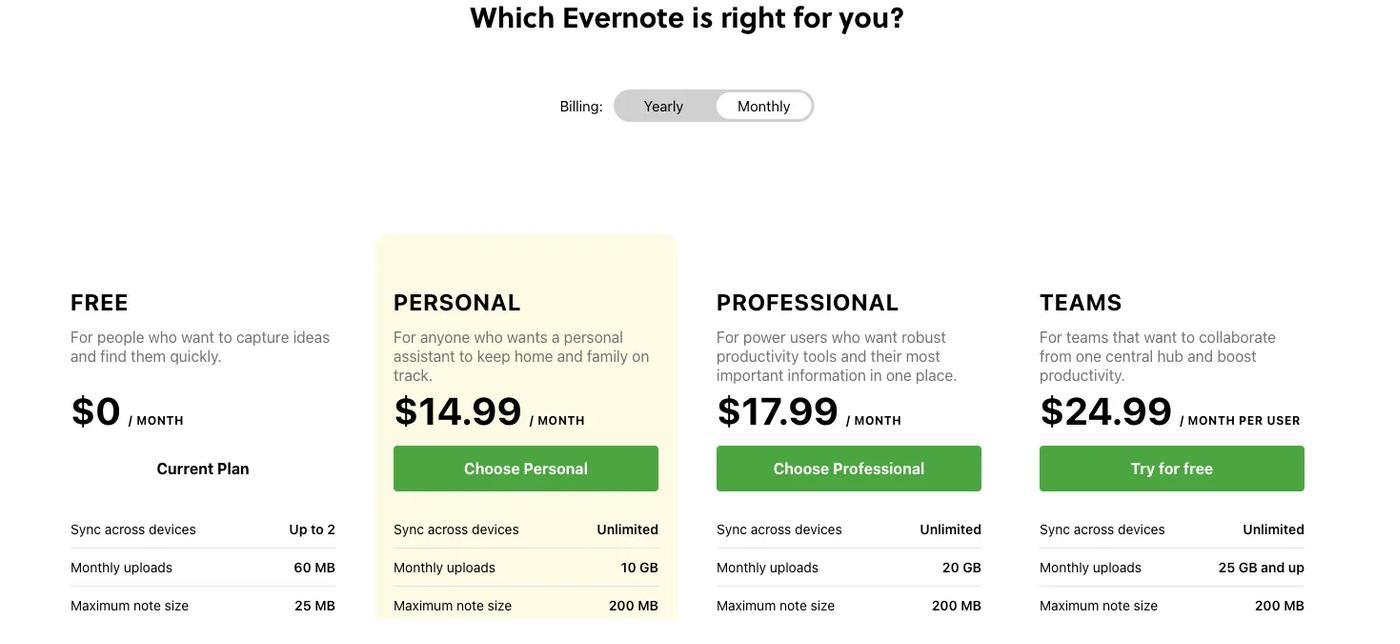 Task type: locate. For each thing, give the bounding box(es) containing it.
0 horizontal spatial 200
[[609, 598, 634, 614]]

monthly uploads for 20 gb
[[717, 559, 819, 575]]

place.
[[916, 366, 958, 385]]

2 note from the left
[[457, 598, 484, 613]]

0 vertical spatial 25
[[1219, 560, 1235, 575]]

note for 10 gb
[[457, 598, 484, 613]]

2 gb from the left
[[963, 560, 982, 575]]

2 choose from the left
[[774, 460, 829, 478]]

3 maximum note size from the left
[[717, 598, 835, 613]]

want inside the for power users who want robust productivity tools and their most important information in one place.
[[865, 328, 898, 346]]

and left the find
[[71, 347, 96, 366]]

note
[[133, 598, 161, 613], [457, 598, 484, 613], [780, 598, 807, 613], [1103, 598, 1130, 613]]

to left keep
[[459, 347, 473, 366]]

3 want from the left
[[1144, 328, 1177, 346]]

3 / from the left
[[846, 414, 851, 427]]

for inside for teams that want to collaborate from one central hub and boost productivity.
[[1040, 328, 1062, 346]]

maximum note size
[[71, 598, 189, 613], [394, 598, 512, 613], [717, 598, 835, 613], [1040, 598, 1158, 613]]

and
[[71, 347, 96, 366], [557, 347, 583, 366], [841, 347, 867, 366], [1188, 347, 1214, 366], [1261, 560, 1285, 575]]

4 maximum note size from the left
[[1040, 598, 1158, 613]]

2 200 mb from the left
[[932, 598, 982, 614]]

for for teams
[[1040, 328, 1062, 346]]

3 size from the left
[[811, 598, 835, 613]]

sync
[[71, 521, 101, 537], [394, 521, 424, 537], [717, 521, 747, 537], [1040, 521, 1070, 537]]

/ up try for free in the right bottom of the page
[[1180, 414, 1185, 427]]

maximum note size for 60
[[71, 598, 189, 613]]

and inside the for power users who want robust productivity tools and their most important information in one place.
[[841, 347, 867, 366]]

200 down "25 gb and up"
[[1255, 598, 1281, 614]]

choose professional
[[774, 460, 925, 478]]

/ for $0
[[129, 414, 133, 427]]

monthly for 25 gb and up
[[1040, 559, 1089, 575]]

to left 2
[[311, 522, 324, 537]]

choose down $17.99 / month
[[774, 460, 829, 478]]

gb
[[640, 560, 659, 575], [963, 560, 982, 575], [1239, 560, 1258, 575]]

want
[[181, 328, 214, 346], [865, 328, 898, 346], [1144, 328, 1177, 346]]

for up from
[[1040, 328, 1062, 346]]

who
[[148, 328, 177, 346], [474, 328, 503, 346], [832, 328, 861, 346]]

devices for 10 gb
[[472, 521, 519, 537]]

2 horizontal spatial gb
[[1239, 560, 1258, 575]]

maximum note size for 20
[[717, 598, 835, 613]]

anyone
[[420, 328, 470, 346]]

1 horizontal spatial unlimited
[[920, 522, 982, 537]]

sync across devices for 25
[[1040, 521, 1165, 537]]

0 horizontal spatial who
[[148, 328, 177, 346]]

2 uploads from the left
[[447, 559, 496, 575]]

4 note from the left
[[1103, 598, 1130, 613]]

2 for from the left
[[394, 328, 416, 346]]

monthly for 10 gb
[[394, 559, 443, 575]]

monthly uploads
[[71, 559, 173, 575], [394, 559, 496, 575], [717, 559, 819, 575], [1040, 559, 1142, 575]]

2 horizontal spatial 200 mb
[[1255, 598, 1305, 614]]

unlimited
[[597, 522, 659, 537], [920, 522, 982, 537], [1243, 522, 1305, 537]]

sync across devices
[[71, 521, 196, 537], [394, 521, 519, 537], [717, 521, 842, 537], [1040, 521, 1165, 537]]

month for $24.99
[[1188, 414, 1236, 427]]

1 / from the left
[[129, 414, 133, 427]]

month inside $17.99 / month
[[854, 414, 902, 427]]

2 monthly uploads from the left
[[394, 559, 496, 575]]

for anyone who wants a personal assistant to keep home and family on track.
[[394, 328, 649, 385]]

200 down 20
[[932, 598, 958, 614]]

/ inside $0 / month
[[129, 414, 133, 427]]

3 gb from the left
[[1239, 560, 1258, 575]]

and inside for teams that want to collaborate from one central hub and boost productivity.
[[1188, 347, 1214, 366]]

1 maximum from the left
[[71, 598, 130, 613]]

mb down 20 gb at the right bottom
[[961, 598, 982, 614]]

2 sync across devices from the left
[[394, 521, 519, 537]]

$17.99 / month
[[717, 388, 902, 433]]

note for 25 gb and up
[[1103, 598, 1130, 613]]

on
[[632, 347, 649, 366]]

2 maximum note size from the left
[[394, 598, 512, 613]]

4 uploads from the left
[[1093, 559, 1142, 575]]

200 mb down up
[[1255, 598, 1305, 614]]

their
[[871, 347, 902, 366]]

choose for choose professional
[[774, 460, 829, 478]]

user
[[1267, 414, 1301, 427]]

1 size from the left
[[165, 598, 189, 613]]

4 monthly uploads from the left
[[1040, 559, 1142, 575]]

sync across devices for 60
[[71, 521, 196, 537]]

across
[[105, 521, 145, 537], [428, 521, 468, 537], [751, 521, 791, 537], [1074, 521, 1114, 537]]

3 monthly uploads from the left
[[717, 559, 819, 575]]

devices for 25 gb and up
[[1118, 521, 1165, 537]]

one
[[1076, 347, 1102, 366], [886, 366, 912, 385]]

0 horizontal spatial choose
[[464, 460, 520, 478]]

and inside for anyone who wants a personal assistant to keep home and family on track.
[[557, 347, 583, 366]]

mb
[[315, 560, 335, 575], [315, 598, 335, 614], [638, 598, 659, 614], [961, 598, 982, 614], [1284, 598, 1305, 614]]

who up "tools"
[[832, 328, 861, 346]]

and inside for people who want to capture ideas and find them quickly.
[[71, 347, 96, 366]]

month inside $0 / month
[[136, 414, 184, 427]]

sync across devices down try
[[1040, 521, 1165, 537]]

1 200 from the left
[[609, 598, 634, 614]]

mb down up
[[1284, 598, 1305, 614]]

month down the in
[[854, 414, 902, 427]]

for
[[71, 328, 93, 346], [394, 328, 416, 346], [717, 328, 739, 346], [1040, 328, 1062, 346]]

3 maximum from the left
[[717, 598, 776, 613]]

25 for 25 gb and up
[[1219, 560, 1235, 575]]

gb right "10"
[[640, 560, 659, 575]]

month for $0
[[136, 414, 184, 427]]

devices down the choose professional
[[795, 521, 842, 537]]

4 sync across devices from the left
[[1040, 521, 1165, 537]]

unlimited for 25 gb and up
[[1243, 522, 1305, 537]]

choose down $14.99 / month
[[464, 460, 520, 478]]

2 horizontal spatial 200
[[1255, 598, 1281, 614]]

maximum for 25 gb and up
[[1040, 598, 1099, 613]]

2 sync from the left
[[394, 521, 424, 537]]

users
[[790, 328, 828, 346]]

maximum
[[71, 598, 130, 613], [394, 598, 453, 613], [717, 598, 776, 613], [1040, 598, 1099, 613]]

200 down "10"
[[609, 598, 634, 614]]

one right the in
[[886, 366, 912, 385]]

month up "current"
[[136, 414, 184, 427]]

1 horizontal spatial one
[[1076, 347, 1102, 366]]

choose for choose personal
[[464, 460, 520, 478]]

1 horizontal spatial want
[[865, 328, 898, 346]]

0 horizontal spatial 25
[[295, 598, 311, 614]]

month inside $14.99 / month
[[538, 414, 585, 427]]

choose inside button
[[464, 460, 520, 478]]

2 who from the left
[[474, 328, 503, 346]]

monthly for 60 mb
[[71, 559, 120, 575]]

for for professional
[[717, 328, 739, 346]]

uploads for 60 mb
[[124, 559, 173, 575]]

1 across from the left
[[105, 521, 145, 537]]

uploads for 25 gb and up
[[1093, 559, 1142, 575]]

yearly
[[644, 97, 684, 114]]

/ inside $14.99 / month
[[530, 414, 534, 427]]

gb for 25
[[1239, 560, 1258, 575]]

unlimited up 20
[[920, 522, 982, 537]]

people
[[97, 328, 144, 346]]

2 / from the left
[[530, 414, 534, 427]]

2 month from the left
[[538, 414, 585, 427]]

choose
[[464, 460, 520, 478], [774, 460, 829, 478]]

1 horizontal spatial choose
[[774, 460, 829, 478]]

devices down choose personal
[[472, 521, 519, 537]]

3 unlimited from the left
[[1243, 522, 1305, 537]]

1 who from the left
[[148, 328, 177, 346]]

1 sync from the left
[[71, 521, 101, 537]]

200 mb
[[609, 598, 659, 614], [932, 598, 982, 614], [1255, 598, 1305, 614]]

uploads
[[124, 559, 173, 575], [447, 559, 496, 575], [770, 559, 819, 575], [1093, 559, 1142, 575]]

up
[[289, 522, 307, 537]]

0 horizontal spatial one
[[886, 366, 912, 385]]

1 vertical spatial one
[[886, 366, 912, 385]]

to up quickly.
[[218, 328, 232, 346]]

month left per
[[1188, 414, 1236, 427]]

/ inside the $24.99 / month per user
[[1180, 414, 1185, 427]]

quickly.
[[170, 347, 222, 366]]

0 vertical spatial one
[[1076, 347, 1102, 366]]

unlimited for 20 gb
[[920, 522, 982, 537]]

3 200 from the left
[[1255, 598, 1281, 614]]

for up productivity
[[717, 328, 739, 346]]

1 horizontal spatial 200
[[932, 598, 958, 614]]

3 who from the left
[[832, 328, 861, 346]]

and right hub
[[1188, 347, 1214, 366]]

who up keep
[[474, 328, 503, 346]]

3 note from the left
[[780, 598, 807, 613]]

size for 25 gb and up
[[1134, 598, 1158, 613]]

capture
[[236, 328, 289, 346]]

2 want from the left
[[865, 328, 898, 346]]

1 note from the left
[[133, 598, 161, 613]]

home
[[515, 347, 553, 366]]

0 horizontal spatial unlimited
[[597, 522, 659, 537]]

sync across devices down "current"
[[71, 521, 196, 537]]

1 maximum note size from the left
[[71, 598, 189, 613]]

to up hub
[[1181, 328, 1195, 346]]

/ up choose personal button
[[530, 414, 534, 427]]

unlimited up "25 gb and up"
[[1243, 522, 1305, 537]]

size for 60 mb
[[165, 598, 189, 613]]

2 across from the left
[[428, 521, 468, 537]]

/ for $24.99
[[1180, 414, 1185, 427]]

want up hub
[[1144, 328, 1177, 346]]

monthly uploads for 60 mb
[[71, 559, 173, 575]]

who up them
[[148, 328, 177, 346]]

2 horizontal spatial who
[[832, 328, 861, 346]]

1 devices from the left
[[149, 521, 196, 537]]

sync across devices for 20
[[717, 521, 842, 537]]

1 want from the left
[[181, 328, 214, 346]]

collaborate
[[1199, 328, 1276, 346]]

one down teams
[[1076, 347, 1102, 366]]

for inside for anyone who wants a personal assistant to keep home and family on track.
[[394, 328, 416, 346]]

want inside for teams that want to collaborate from one central hub and boost productivity.
[[1144, 328, 1177, 346]]

0 horizontal spatial gb
[[640, 560, 659, 575]]

from
[[1040, 347, 1072, 366]]

and down a
[[557, 347, 583, 366]]

200 mb down 20 gb at the right bottom
[[932, 598, 982, 614]]

4 across from the left
[[1074, 521, 1114, 537]]

4 / from the left
[[1180, 414, 1185, 427]]

devices down try
[[1118, 521, 1165, 537]]

3 sync across devices from the left
[[717, 521, 842, 537]]

one inside the for power users who want robust productivity tools and their most important information in one place.
[[886, 366, 912, 385]]

find
[[100, 347, 127, 366]]

free
[[1184, 460, 1214, 478]]

4 month from the left
[[1188, 414, 1236, 427]]

who inside for people who want to capture ideas and find them quickly.
[[148, 328, 177, 346]]

maximum note size for 10
[[394, 598, 512, 613]]

and left 'their'
[[841, 347, 867, 366]]

200 for 25
[[1255, 598, 1281, 614]]

3 devices from the left
[[795, 521, 842, 537]]

for inside for people who want to capture ideas and find them quickly.
[[71, 328, 93, 346]]

unlimited up "10"
[[597, 522, 659, 537]]

want inside for people who want to capture ideas and find them quickly.
[[181, 328, 214, 346]]

professional
[[833, 460, 925, 478]]

try for free
[[1131, 460, 1214, 478]]

gb right 20
[[963, 560, 982, 575]]

mb down 60 mb
[[315, 598, 335, 614]]

sync across devices down the choose professional
[[717, 521, 842, 537]]

25 left up
[[1219, 560, 1235, 575]]

3 across from the left
[[751, 521, 791, 537]]

in
[[870, 366, 882, 385]]

uploads for 20 gb
[[770, 559, 819, 575]]

choose personal
[[464, 460, 588, 478]]

want up quickly.
[[181, 328, 214, 346]]

2 devices from the left
[[472, 521, 519, 537]]

sync across devices down choose personal
[[394, 521, 519, 537]]

gb left up
[[1239, 560, 1258, 575]]

$0
[[71, 388, 121, 433]]

for people who want to capture ideas and find them quickly.
[[71, 328, 330, 366]]

want up 'their'
[[865, 328, 898, 346]]

/ up the choose professional
[[846, 414, 851, 427]]

25
[[1219, 560, 1235, 575], [295, 598, 311, 614]]

1 horizontal spatial 25
[[1219, 560, 1235, 575]]

25 down 60
[[295, 598, 311, 614]]

choose inside 'button'
[[774, 460, 829, 478]]

/ right $0
[[129, 414, 133, 427]]

teams
[[1066, 328, 1109, 346]]

size
[[165, 598, 189, 613], [488, 598, 512, 613], [811, 598, 835, 613], [1134, 598, 1158, 613]]

size for 10 gb
[[488, 598, 512, 613]]

4 size from the left
[[1134, 598, 1158, 613]]

2 horizontal spatial unlimited
[[1243, 522, 1305, 537]]

4 devices from the left
[[1118, 521, 1165, 537]]

3 sync from the left
[[717, 521, 747, 537]]

month
[[136, 414, 184, 427], [538, 414, 585, 427], [854, 414, 902, 427], [1188, 414, 1236, 427]]

for up assistant
[[394, 328, 416, 346]]

4 sync from the left
[[1040, 521, 1070, 537]]

mb for 25 gb and up
[[1284, 598, 1305, 614]]

note for 60 mb
[[133, 598, 161, 613]]

for
[[1159, 460, 1180, 478]]

2 unlimited from the left
[[920, 522, 982, 537]]

4 maximum from the left
[[1040, 598, 1099, 613]]

who inside for anyone who wants a personal assistant to keep home and family on track.
[[474, 328, 503, 346]]

mb down 10 gb
[[638, 598, 659, 614]]

/ inside $17.99 / month
[[846, 414, 851, 427]]

1 horizontal spatial who
[[474, 328, 503, 346]]

3 uploads from the left
[[770, 559, 819, 575]]

for inside the for power users who want robust productivity tools and their most important information in one place.
[[717, 328, 739, 346]]

gb for 20
[[963, 560, 982, 575]]

for left people
[[71, 328, 93, 346]]

month up personal
[[538, 414, 585, 427]]

to
[[218, 328, 232, 346], [1181, 328, 1195, 346], [459, 347, 473, 366], [311, 522, 324, 537]]

personal
[[394, 289, 522, 315]]

1 horizontal spatial gb
[[963, 560, 982, 575]]

1 monthly uploads from the left
[[71, 559, 173, 575]]

billing:
[[560, 97, 603, 114]]

3 200 mb from the left
[[1255, 598, 1305, 614]]

200 for 20
[[932, 598, 958, 614]]

who inside the for power users who want robust productivity tools and their most important information in one place.
[[832, 328, 861, 346]]

keep
[[477, 347, 511, 366]]

month inside the $24.99 / month per user
[[1188, 414, 1236, 427]]

4 for from the left
[[1040, 328, 1062, 346]]

3 month from the left
[[854, 414, 902, 427]]

/
[[129, 414, 133, 427], [530, 414, 534, 427], [846, 414, 851, 427], [1180, 414, 1185, 427]]

monthly
[[738, 97, 791, 114], [71, 559, 120, 575], [394, 559, 443, 575], [717, 559, 766, 575], [1040, 559, 1089, 575]]

$17.99
[[717, 388, 839, 433]]

1 gb from the left
[[640, 560, 659, 575]]

0 horizontal spatial want
[[181, 328, 214, 346]]

3 for from the left
[[717, 328, 739, 346]]

1 horizontal spatial 200 mb
[[932, 598, 982, 614]]

$0 / month
[[71, 388, 184, 433]]

devices down "current"
[[149, 521, 196, 537]]

1 200 mb from the left
[[609, 598, 659, 614]]

200 mb down "10"
[[609, 598, 659, 614]]

2 maximum from the left
[[394, 598, 453, 613]]

1 choose from the left
[[464, 460, 520, 478]]

1 month from the left
[[136, 414, 184, 427]]

for for free
[[71, 328, 93, 346]]

for power users who want robust productivity tools and their most important information in one place.
[[717, 328, 958, 385]]

1 unlimited from the left
[[597, 522, 659, 537]]

ideas
[[293, 328, 330, 346]]

1 for from the left
[[71, 328, 93, 346]]

try
[[1131, 460, 1155, 478]]

1 sync across devices from the left
[[71, 521, 196, 537]]

across for 25
[[1074, 521, 1114, 537]]

0 horizontal spatial 200 mb
[[609, 598, 659, 614]]

1 uploads from the left
[[124, 559, 173, 575]]

power
[[743, 328, 786, 346]]

1 vertical spatial 25
[[295, 598, 311, 614]]

$24.99
[[1040, 388, 1173, 433]]

2 horizontal spatial want
[[1144, 328, 1177, 346]]

2 size from the left
[[488, 598, 512, 613]]

2 200 from the left
[[932, 598, 958, 614]]



Task type: describe. For each thing, give the bounding box(es) containing it.
across for 60
[[105, 521, 145, 537]]

200 mb for 25 gb and up
[[1255, 598, 1305, 614]]

across for 20
[[751, 521, 791, 537]]

teams
[[1040, 289, 1123, 315]]

maximum note size for 25
[[1040, 598, 1158, 613]]

20
[[942, 560, 959, 575]]

maximum for 10 gb
[[394, 598, 453, 613]]

who for personal
[[474, 328, 503, 346]]

devices for 60 mb
[[149, 521, 196, 537]]

hub
[[1157, 347, 1184, 366]]

robust
[[902, 328, 946, 346]]

10
[[621, 560, 636, 575]]

free
[[71, 289, 129, 315]]

sync for 20 gb
[[717, 521, 747, 537]]

sync for 60 mb
[[71, 521, 101, 537]]

a
[[552, 328, 560, 346]]

25 for 25 mb
[[295, 598, 311, 614]]

and left up
[[1261, 560, 1285, 575]]

for for personal
[[394, 328, 416, 346]]

/ for $14.99
[[530, 414, 534, 427]]

200 mb for 10 gb
[[609, 598, 659, 614]]

to inside for anyone who wants a personal assistant to keep home and family on track.
[[459, 347, 473, 366]]

uploads for 10 gb
[[447, 559, 496, 575]]

personal
[[524, 460, 588, 478]]

them
[[131, 347, 166, 366]]

maximum for 60 mb
[[71, 598, 130, 613]]

assistant
[[394, 347, 455, 366]]

current
[[157, 460, 214, 478]]

200 for 10
[[609, 598, 634, 614]]

2
[[327, 522, 335, 537]]

mb right 60
[[315, 560, 335, 575]]

10 gb
[[621, 560, 659, 575]]

personal
[[564, 328, 623, 346]]

plan
[[217, 460, 249, 478]]

60
[[294, 560, 311, 575]]

professional
[[717, 289, 900, 315]]

note for 20 gb
[[780, 598, 807, 613]]

/ for $17.99
[[846, 414, 851, 427]]

across for 10
[[428, 521, 468, 537]]

$24.99 / month per user
[[1040, 388, 1301, 433]]

size for 20 gb
[[811, 598, 835, 613]]

central
[[1106, 347, 1153, 366]]

information
[[788, 366, 866, 385]]

monthly for 20 gb
[[717, 559, 766, 575]]

to inside for teams that want to collaborate from one central hub and boost productivity.
[[1181, 328, 1195, 346]]

$14.99
[[394, 388, 522, 433]]

mb for 20 gb
[[961, 598, 982, 614]]

try for free button
[[1040, 446, 1305, 492]]

unlimited for 10 gb
[[597, 522, 659, 537]]

want for free
[[181, 328, 214, 346]]

25 gb and up
[[1219, 560, 1305, 575]]

up
[[1288, 560, 1305, 575]]

gb for 10
[[640, 560, 659, 575]]

to inside for people who want to capture ideas and find them quickly.
[[218, 328, 232, 346]]

devices for 20 gb
[[795, 521, 842, 537]]

sync for 25 gb and up
[[1040, 521, 1070, 537]]

monthly uploads for 25 gb and up
[[1040, 559, 1142, 575]]

monthly uploads for 10 gb
[[394, 559, 496, 575]]

for teams that want to collaborate from one central hub and boost productivity.
[[1040, 328, 1276, 385]]

per
[[1239, 414, 1264, 427]]

productivity
[[717, 347, 799, 366]]

mb for 60 mb
[[315, 598, 335, 614]]

sync across devices for 10
[[394, 521, 519, 537]]

who for free
[[148, 328, 177, 346]]

month for $14.99
[[538, 414, 585, 427]]

track.
[[394, 366, 433, 385]]

tools
[[803, 347, 837, 366]]

200 mb for 20 gb
[[932, 598, 982, 614]]

current plan
[[157, 460, 249, 478]]

25 mb
[[295, 598, 335, 614]]

boost
[[1218, 347, 1257, 366]]

20 gb
[[942, 560, 982, 575]]

mb for 10 gb
[[638, 598, 659, 614]]

wants
[[507, 328, 548, 346]]

month for $17.99
[[854, 414, 902, 427]]

that
[[1113, 328, 1140, 346]]

up to 2
[[289, 522, 335, 537]]

want for teams
[[1144, 328, 1177, 346]]

$14.99 / month
[[394, 388, 585, 433]]

current plan button
[[71, 446, 335, 492]]

60 mb
[[294, 560, 335, 575]]

one inside for teams that want to collaborate from one central hub and boost productivity.
[[1076, 347, 1102, 366]]

maximum for 20 gb
[[717, 598, 776, 613]]

productivity.
[[1040, 366, 1125, 385]]

family
[[587, 347, 628, 366]]

most
[[906, 347, 941, 366]]

sync for 10 gb
[[394, 521, 424, 537]]

choose professional button
[[717, 446, 982, 492]]

important
[[717, 366, 784, 385]]

choose personal button
[[394, 446, 659, 492]]



Task type: vqa. For each thing, say whether or not it's contained in the screenshot.


